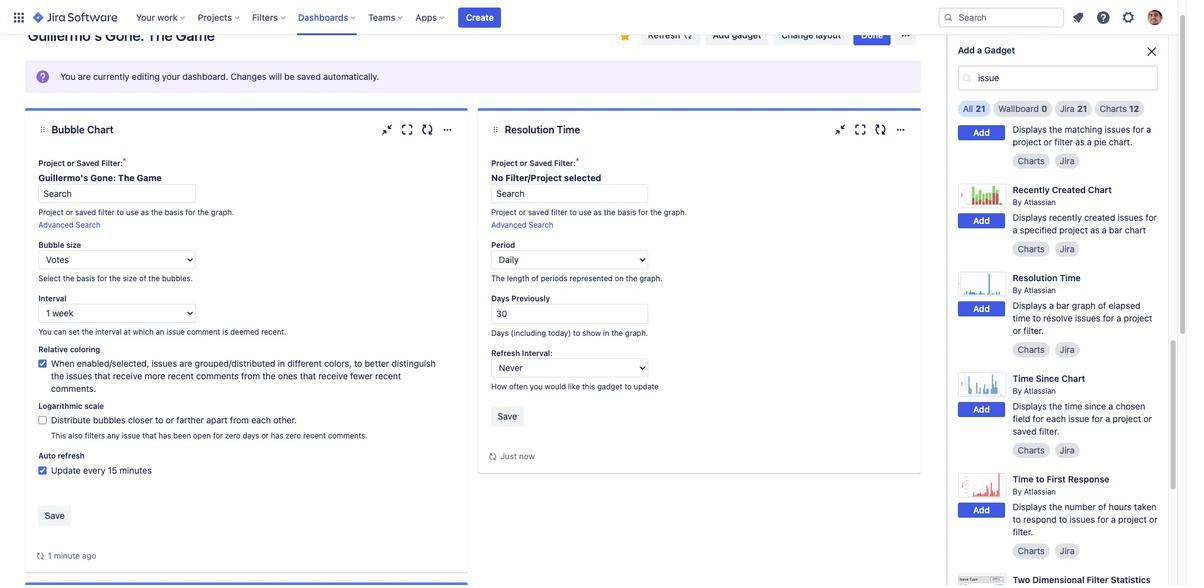 Task type: locate. For each thing, give the bounding box(es) containing it.
1 vertical spatial game
[[137, 173, 162, 183]]

bar left the chart
[[1110, 225, 1123, 236]]

2 displays from the top
[[1013, 212, 1047, 223]]

1 horizontal spatial an arrow curved in a circular way on the button that refreshes the dashboard image
[[488, 452, 499, 462]]

2 add button from the top
[[959, 126, 1006, 141]]

editing
[[132, 71, 160, 82]]

1 vertical spatial filter.
[[1040, 426, 1060, 437]]

1 horizontal spatial project or saved filter to use as the basis for the graph. advanced search
[[492, 208, 687, 230]]

size up select the basis for the size of the bubbles. in the left of the page
[[66, 241, 81, 250]]

you left currently
[[60, 71, 76, 82]]

jira up first
[[1061, 445, 1075, 456]]

project or saved filter:
[[38, 159, 123, 168], [492, 159, 576, 168]]

gadget inside by atlassian jira issue labels in a gadget
[[1097, 48, 1127, 59]]

issues inside time to first response by atlassian displays the number of hours taken to respond to issues for a project or filter.
[[1070, 515, 1096, 525]]

atlassian inside by atlassian jira issue labels in a gadget
[[1025, 34, 1057, 43]]

2 atlassian from the top
[[1025, 110, 1057, 119]]

length
[[507, 274, 530, 283]]

1 horizontal spatial project or saved filter:
[[492, 159, 576, 168]]

notifications image
[[1071, 10, 1087, 25]]

1 horizontal spatial receive
[[319, 371, 348, 382]]

1 21 from the left
[[976, 103, 986, 114]]

basis
[[165, 208, 183, 217], [618, 208, 637, 217], [77, 274, 95, 283]]

2 by from the top
[[1013, 110, 1023, 119]]

refresh left refresh icon
[[648, 30, 681, 40]]

add down time to first response "image"
[[974, 505, 991, 516]]

2 horizontal spatial recent
[[375, 371, 401, 382]]

0 horizontal spatial saved
[[77, 159, 99, 168]]

charts up "two"
[[1019, 546, 1045, 557]]

resolution for resolution time
[[505, 124, 555, 135]]

Auto refresh checkbox
[[38, 465, 47, 477]]

1 vertical spatial bar
[[1057, 300, 1070, 311]]

3 add button from the top
[[959, 214, 1006, 229]]

teams
[[369, 12, 396, 22]]

0 horizontal spatial zero
[[225, 431, 241, 441]]

project or saved filter: down "bubble chart"
[[38, 159, 123, 168]]

0 horizontal spatial filter:
[[101, 159, 123, 168]]

2 search from the left
[[529, 220, 554, 230]]

project or saved filter: for bubble
[[38, 159, 123, 168]]

gone: down your
[[105, 26, 144, 44]]

0 vertical spatial in
[[1080, 48, 1087, 59]]

2 21 from the left
[[1078, 103, 1088, 114]]

0 horizontal spatial advanced
[[38, 220, 74, 230]]

1 project or saved filter to use as the basis for the graph. advanced search from the left
[[38, 208, 234, 230]]

0 horizontal spatial search
[[76, 220, 101, 230]]

0 vertical spatial filter.
[[1024, 326, 1045, 336]]

filter: down "bubble chart"
[[101, 159, 123, 168]]

filter: up "selected"
[[555, 159, 576, 168]]

resolution time
[[505, 124, 581, 135]]

filter: inside "resolution time" region
[[555, 159, 576, 168]]

0 vertical spatial time
[[1013, 313, 1031, 324]]

receive down enabled/selected,
[[113, 371, 142, 382]]

issue left the labels
[[1031, 48, 1052, 59]]

matching
[[1065, 124, 1103, 135]]

gadget
[[985, 45, 1016, 55], [1097, 48, 1127, 59]]

displays
[[1013, 124, 1047, 135], [1013, 212, 1047, 223], [1013, 300, 1047, 311], [1013, 401, 1047, 412], [1013, 502, 1047, 513]]

update every 15 minutes
[[51, 465, 152, 476]]

1 horizontal spatial basis
[[165, 208, 183, 217]]

1 vertical spatial the
[[118, 173, 135, 183]]

1 horizontal spatial 21
[[1078, 103, 1088, 114]]

5 atlassian from the top
[[1025, 387, 1057, 396]]

game
[[176, 26, 215, 44], [137, 173, 162, 183]]

time inside resolution time by atlassian displays a bar graph of elapsed time to resolve issues for a project or filter.
[[1061, 273, 1081, 283]]

2 horizontal spatial basis
[[618, 208, 637, 217]]

advanced for resolution time
[[492, 220, 527, 230]]

pie chart image
[[959, 96, 1007, 121]]

resolution up the resolve
[[1013, 273, 1058, 283]]

filter. up first
[[1040, 426, 1060, 437]]

1 horizontal spatial advanced search link
[[492, 220, 554, 230]]

jira
[[1013, 48, 1028, 59], [1061, 103, 1075, 114], [1061, 156, 1075, 166], [1061, 244, 1075, 254], [1061, 345, 1075, 355], [1061, 445, 1075, 456], [1061, 546, 1075, 557]]

0 horizontal spatial game
[[137, 173, 162, 183]]

jira inside by atlassian jira issue labels in a gadget
[[1013, 48, 1028, 59]]

days for days previously
[[492, 294, 510, 304]]

project or saved filter to use as the basis for the graph. advanced search inside bubble chart region
[[38, 208, 234, 230]]

jira for time
[[1061, 345, 1075, 355]]

15
[[108, 465, 117, 476]]

banner containing your work
[[0, 0, 1178, 35]]

1 project or saved filter: from the left
[[38, 159, 123, 168]]

2 saved from the left
[[530, 159, 553, 168]]

recently created chart by atlassian displays recently created issues for a specified project as a bar chart
[[1013, 185, 1158, 236]]

search image
[[944, 12, 954, 22]]

is
[[223, 328, 228, 337]]

0 horizontal spatial each
[[251, 415, 271, 426]]

time left the resolve
[[1013, 313, 1031, 324]]

jira right '0'
[[1061, 103, 1075, 114]]

12
[[1130, 103, 1140, 114]]

0 horizontal spatial search field
[[38, 185, 196, 203]]

you are currently editing your dashboard. changes will be saved automatically.
[[60, 71, 379, 82]]

guillermo's up currently
[[28, 26, 102, 44]]

from down grouped/distributed
[[241, 371, 260, 382]]

saved up "no filter/project selected"
[[530, 159, 553, 168]]

basis inside "resolution time" region
[[618, 208, 637, 217]]

atlassian inside time since chart by atlassian displays the time since a chosen field for each issue for a project or saved filter.
[[1025, 387, 1057, 396]]

2 horizontal spatial search field
[[939, 7, 1065, 27]]

bar inside resolution time by atlassian displays a bar graph of elapsed time to resolve issues for a project or filter.
[[1057, 300, 1070, 311]]

from inside distribute bubbles closer to or farther apart from each other. this also filters any issue that has been open for zero days or has zero recent comments.
[[230, 415, 249, 426]]

1 horizontal spatial has
[[271, 431, 284, 441]]

represented
[[570, 274, 613, 283]]

saved inside time since chart by atlassian displays the time since a chosen field for each issue for a project or saved filter.
[[1013, 426, 1037, 437]]

minimize resolution time image
[[833, 122, 848, 137]]

2 horizontal spatial filter
[[1055, 137, 1074, 147]]

project or saved filter: inside bubble chart region
[[38, 159, 123, 168]]

been
[[173, 431, 191, 441]]

project down "bubble chart"
[[38, 159, 65, 168]]

by down pie
[[1013, 110, 1023, 119]]

1 saved from the left
[[77, 159, 99, 168]]

0 horizontal spatial refresh
[[492, 349, 520, 358]]

time inside time since chart by atlassian displays the time since a chosen field for each issue for a project or saved filter.
[[1013, 373, 1034, 384]]

2 advanced from the left
[[492, 220, 527, 230]]

1 vertical spatial bubble
[[38, 241, 64, 250]]

displays up the respond
[[1013, 502, 1047, 513]]

that down different
[[300, 371, 316, 382]]

refresh down (including
[[492, 349, 520, 358]]

refresh interval:
[[492, 349, 553, 358]]

0 vertical spatial refresh
[[648, 30, 681, 40]]

coloring
[[70, 345, 100, 355]]

gadget inside "resolution time" region
[[598, 382, 623, 392]]

1 vertical spatial resolution
[[1013, 273, 1058, 283]]

advanced up bubble size
[[38, 220, 74, 230]]

project or saved filter to use as the basis for the graph. advanced search for bubble chart
[[38, 208, 234, 230]]

0 horizontal spatial use
[[126, 208, 139, 217]]

filter. down the resolve
[[1024, 326, 1045, 336]]

1 horizontal spatial advanced
[[492, 220, 527, 230]]

atlassian inside resolution time by atlassian displays a bar graph of elapsed time to resolve issues for a project or filter.
[[1025, 286, 1057, 295]]

jira for created
[[1061, 244, 1075, 254]]

project or saved filter: inside "resolution time" region
[[492, 159, 576, 168]]

project inside resolution time by atlassian displays a bar graph of elapsed time to resolve issues for a project or filter.
[[1125, 313, 1153, 324]]

add button for resolution time
[[959, 302, 1006, 317]]

search
[[76, 220, 101, 230], [529, 220, 554, 230]]

project
[[38, 159, 65, 168], [492, 159, 518, 168], [38, 208, 64, 217], [492, 208, 517, 217]]

distribute
[[51, 415, 91, 426]]

add right refresh icon
[[713, 30, 730, 40]]

add button down time since chart image
[[959, 403, 1006, 418]]

use inside "resolution time" region
[[579, 208, 592, 217]]

displays down wallboard 0
[[1013, 124, 1047, 135]]

3 atlassian from the top
[[1025, 198, 1057, 207]]

banner
[[0, 0, 1178, 35]]

None submit
[[492, 407, 524, 427], [38, 506, 71, 527], [492, 407, 524, 427], [38, 506, 71, 527]]

project or saved filter: for resolution
[[492, 159, 576, 168]]

days for days (including today) to show in the graph.
[[492, 329, 509, 338]]

refresh bubble chart image
[[420, 122, 436, 137]]

guillermo's gone: the game down your
[[28, 26, 215, 44]]

saved down filter/project
[[528, 208, 549, 217]]

1 horizontal spatial search
[[529, 220, 554, 230]]

filter for bubble chart
[[98, 208, 115, 217]]

1 has from the left
[[159, 431, 171, 441]]

refresh for refresh
[[648, 30, 681, 40]]

to
[[117, 208, 124, 217], [570, 208, 577, 217], [1034, 313, 1042, 324], [573, 329, 581, 338], [354, 358, 362, 369], [625, 382, 632, 392], [155, 415, 163, 426], [1037, 474, 1045, 485], [1013, 515, 1022, 525], [1060, 515, 1068, 525]]

by down recently
[[1013, 198, 1023, 207]]

issues down graph
[[1076, 313, 1101, 324]]

days
[[492, 294, 510, 304], [492, 329, 509, 338]]

help image
[[1097, 10, 1112, 25]]

1 vertical spatial days
[[492, 329, 509, 338]]

1 vertical spatial comments.
[[328, 431, 368, 441]]

0 horizontal spatial the
[[118, 173, 135, 183]]

1 horizontal spatial use
[[579, 208, 592, 217]]

minutes
[[120, 465, 152, 476]]

1 by from the top
[[1013, 34, 1023, 43]]

guillermo's gone: the game down "bubble chart"
[[38, 173, 162, 183]]

2 project or saved filter to use as the basis for the graph. advanced search from the left
[[492, 208, 687, 230]]

auto
[[38, 452, 56, 461]]

1 atlassian from the top
[[1025, 34, 1057, 43]]

the inside time since chart by atlassian displays the time since a chosen field for each issue for a project or saved filter.
[[1050, 401, 1063, 412]]

issues inside pie chart by atlassian displays the matching issues for a project or filter as a pie chart.
[[1106, 124, 1131, 135]]

advanced search link inside "resolution time" region
[[492, 220, 554, 230]]

issues
[[1106, 124, 1131, 135], [1118, 212, 1144, 223], [1076, 313, 1101, 324], [152, 358, 177, 369], [67, 371, 92, 382], [1070, 515, 1096, 525]]

chart right 'since'
[[1062, 373, 1086, 384]]

all 21
[[964, 103, 986, 114]]

advanced search link for bubble
[[38, 220, 101, 230]]

time to first response by atlassian displays the number of hours taken to respond to issues for a project or filter.
[[1013, 474, 1158, 538]]

time
[[1013, 313, 1031, 324], [1065, 401, 1083, 412]]

1 days from the top
[[492, 294, 510, 304]]

0 horizontal spatial bar
[[1057, 300, 1070, 311]]

atlassian inside time to first response by atlassian displays the number of hours taken to respond to issues for a project or filter.
[[1025, 488, 1057, 497]]

1 search from the left
[[76, 220, 101, 230]]

size left bubbles.
[[123, 274, 137, 283]]

0 vertical spatial size
[[66, 241, 81, 250]]

project down hours
[[1119, 515, 1148, 525]]

an arrow curved in a circular way on the button that refreshes the dashboard image for bubble chart
[[35, 551, 45, 562]]

bubble for bubble size
[[38, 241, 64, 250]]

time since chart image
[[959, 373, 1007, 398]]

gadget right this
[[598, 382, 623, 392]]

in inside by atlassian jira issue labels in a gadget
[[1080, 48, 1087, 59]]

receive down colors,
[[319, 371, 348, 382]]

or inside resolution time by atlassian displays a bar graph of elapsed time to resolve issues for a project or filter.
[[1013, 326, 1022, 336]]

issues down number
[[1070, 515, 1096, 525]]

in right show
[[603, 329, 610, 338]]

project down chosen
[[1113, 414, 1142, 425]]

0 vertical spatial game
[[176, 26, 215, 44]]

bubble chart region
[[35, 149, 458, 563]]

chart right pie
[[1029, 96, 1053, 107]]

in inside "resolution time" region
[[603, 329, 610, 338]]

2 horizontal spatial in
[[1080, 48, 1087, 59]]

1 horizontal spatial time
[[1065, 401, 1083, 412]]

guillermo's
[[28, 26, 102, 44], [38, 173, 88, 183]]

a inside by atlassian jira issue labels in a gadget
[[1090, 48, 1095, 59]]

an arrow curved in a circular way on the button that refreshes the dashboard image inside bubble chart region
[[35, 551, 45, 562]]

0 horizontal spatial receive
[[113, 371, 142, 382]]

project
[[1013, 137, 1042, 147], [1060, 225, 1089, 236], [1125, 313, 1153, 324], [1113, 414, 1142, 425], [1119, 515, 1148, 525]]

advanced up period
[[492, 220, 527, 230]]

0 horizontal spatial you
[[38, 328, 52, 337]]

search field inside "resolution time" region
[[492, 185, 649, 203]]

refresh
[[58, 452, 85, 461]]

an arrow curved in a circular way on the button that refreshes the dashboard image inside "resolution time" region
[[488, 452, 499, 462]]

by atlassian jira issue labels in a gadget
[[1013, 34, 1127, 59]]

1 horizontal spatial game
[[176, 26, 215, 44]]

jira software image
[[33, 10, 117, 25], [33, 10, 117, 25]]

add button down time to first response "image"
[[959, 504, 1006, 519]]

4 displays from the top
[[1013, 401, 1047, 412]]

work
[[157, 12, 178, 22]]

saved inside "resolution time" region
[[530, 159, 553, 168]]

add down "recently created chart" image
[[974, 216, 991, 226]]

time left 'since'
[[1013, 373, 1034, 384]]

how
[[492, 382, 507, 392]]

6 add button from the top
[[959, 504, 1006, 519]]

filter. down the respond
[[1013, 527, 1034, 538]]

0 vertical spatial resolution
[[505, 124, 555, 135]]

atlassian up the labels
[[1025, 34, 1057, 43]]

this
[[51, 431, 66, 441]]

comments. up the logarithmic scale
[[51, 384, 96, 394]]

from up days
[[230, 415, 249, 426]]

to inside when enabled/selected, issues are grouped/distributed in different colors, to better distinguish the issues that receive more recent comments from the ones that receive fewer recent comments.
[[354, 358, 362, 369]]

bubble for bubble chart
[[52, 124, 85, 135]]

1 vertical spatial time
[[1065, 401, 1083, 412]]

displays up the resolve
[[1013, 300, 1047, 311]]

1 horizontal spatial gadget
[[1097, 48, 1127, 59]]

1 horizontal spatial size
[[123, 274, 137, 283]]

0 horizontal spatial in
[[278, 358, 285, 369]]

1 vertical spatial in
[[603, 329, 610, 338]]

use inside bubble chart region
[[126, 208, 139, 217]]

1 advanced search link from the left
[[38, 220, 101, 230]]

resolution inside resolution time by atlassian displays a bar graph of elapsed time to resolve issues for a project or filter.
[[1013, 273, 1058, 283]]

days down length
[[492, 294, 510, 304]]

2 project or saved filter: from the left
[[492, 159, 576, 168]]

6 atlassian from the top
[[1025, 488, 1057, 497]]

time to first response image
[[959, 474, 1007, 499]]

each
[[1047, 414, 1067, 425], [251, 415, 271, 426]]

add down time since chart image
[[974, 405, 991, 415]]

advanced search link up period
[[492, 220, 554, 230]]

saved down field
[[1013, 426, 1037, 437]]

or inside time to first response by atlassian displays the number of hours taken to respond to issues for a project or filter.
[[1150, 515, 1158, 525]]

1 add button from the top
[[959, 50, 1006, 65]]

issues up chart.
[[1106, 124, 1131, 135]]

6 by from the top
[[1013, 488, 1023, 497]]

1 vertical spatial size
[[123, 274, 137, 283]]

2 horizontal spatial the
[[492, 274, 505, 283]]

two dimensional filter statistics image
[[959, 574, 1007, 586]]

bar up the resolve
[[1057, 300, 1070, 311]]

advanced inside bubble chart region
[[38, 220, 74, 230]]

comments
[[196, 371, 239, 382]]

0 vertical spatial you
[[60, 71, 76, 82]]

0 horizontal spatial project or saved filter:
[[38, 159, 123, 168]]

2 receive from the left
[[319, 371, 348, 382]]

projects button
[[194, 7, 245, 27]]

can
[[54, 328, 67, 337]]

apps button
[[412, 7, 450, 27]]

zero
[[225, 431, 241, 441], [286, 431, 301, 441]]

in for a
[[1080, 48, 1087, 59]]

by inside time to first response by atlassian displays the number of hours taken to respond to issues for a project or filter.
[[1013, 488, 1023, 497]]

auto refresh
[[38, 452, 85, 461]]

2 use from the left
[[579, 208, 592, 217]]

bubble
[[52, 124, 85, 135], [38, 241, 64, 250]]

more actions for resolution time gadget image
[[894, 122, 909, 137]]

1 vertical spatial you
[[38, 328, 52, 337]]

1 vertical spatial from
[[230, 415, 249, 426]]

0 horizontal spatial an arrow curved in a circular way on the button that refreshes the dashboard image
[[35, 551, 45, 562]]

1 horizontal spatial each
[[1047, 414, 1067, 425]]

interval:
[[522, 349, 553, 358]]

guillermo's down "bubble chart"
[[38, 173, 88, 183]]

refresh inside "resolution time" region
[[492, 349, 520, 358]]

filter. inside time since chart by atlassian displays the time since a chosen field for each issue for a project or saved filter.
[[1040, 426, 1060, 437]]

by inside pie chart by atlassian displays the matching issues for a project or filter as a pie chart.
[[1013, 110, 1023, 119]]

3 by from the top
[[1013, 198, 1023, 207]]

1 advanced from the left
[[38, 220, 74, 230]]

Search field
[[939, 7, 1065, 27], [38, 185, 196, 203], [492, 185, 649, 203]]

every
[[83, 465, 105, 476]]

in up the ones at the left of page
[[278, 358, 285, 369]]

you left can
[[38, 328, 52, 337]]

update
[[51, 465, 81, 476]]

atlassian down pie
[[1025, 110, 1057, 119]]

0 horizontal spatial has
[[159, 431, 171, 441]]

21 up 'matching'
[[1078, 103, 1088, 114]]

1 horizontal spatial you
[[60, 71, 76, 82]]

relative
[[38, 345, 68, 355]]

0 vertical spatial are
[[78, 71, 91, 82]]

each up days
[[251, 415, 271, 426]]

bubbles.
[[162, 274, 193, 283]]

chart
[[1126, 225, 1147, 236]]

charts down specified at the top right
[[1019, 244, 1045, 254]]

1 horizontal spatial filter
[[551, 208, 568, 217]]

scale
[[85, 402, 104, 411]]

filter for resolution time
[[551, 208, 568, 217]]

0 horizontal spatial resolution
[[505, 124, 555, 135]]

filter.
[[1024, 326, 1045, 336], [1040, 426, 1060, 437], [1013, 527, 1034, 538]]

charts down field
[[1019, 445, 1045, 456]]

response
[[1069, 474, 1110, 485]]

saved inside bubble chart region
[[77, 159, 99, 168]]

1 receive from the left
[[113, 371, 142, 382]]

minimize bubble chart image
[[380, 122, 395, 137]]

1 horizontal spatial are
[[180, 358, 192, 369]]

in inside when enabled/selected, issues are grouped/distributed in different colors, to better distinguish the issues that receive more recent comments from the ones that receive fewer recent comments.
[[278, 358, 285, 369]]

filter inside "resolution time" region
[[551, 208, 568, 217]]

dashboard.
[[182, 71, 228, 82]]

charts left 12
[[1101, 103, 1128, 114]]

add a gadget
[[959, 45, 1016, 55]]

more
[[145, 371, 166, 382]]

1 use from the left
[[126, 208, 139, 217]]

issue inside distribute bubbles closer to or farther apart from each other. this also filters any issue that has been open for zero days or has zero recent comments.
[[122, 431, 140, 441]]

charts for created
[[1019, 244, 1045, 254]]

gadget up pie
[[985, 45, 1016, 55]]

gone:
[[105, 26, 144, 44], [90, 173, 116, 183]]

0 vertical spatial days
[[492, 294, 510, 304]]

gadget down help icon
[[1097, 48, 1127, 59]]

advanced search link for resolution
[[492, 220, 554, 230]]

0 vertical spatial bubble
[[52, 124, 85, 135]]

When enabled/selected, issues are grouped/distributed in different colors, to better distinguish the issues that receive more recent comments from the ones that receive fewer recent comments. checkbox
[[38, 358, 47, 370]]

time up graph
[[1061, 273, 1081, 283]]

0 vertical spatial comments.
[[51, 384, 96, 394]]

issue inside time since chart by atlassian displays the time since a chosen field for each issue for a project or saved filter.
[[1069, 414, 1090, 425]]

1 horizontal spatial in
[[603, 329, 610, 338]]

0 horizontal spatial time
[[1013, 313, 1031, 324]]

enabled/selected,
[[77, 358, 149, 369]]

2 vertical spatial the
[[492, 274, 505, 283]]

resolution for resolution time by atlassian displays a bar graph of elapsed time to resolve issues for a project or filter.
[[1013, 273, 1058, 283]]

1 vertical spatial refresh
[[492, 349, 520, 358]]

to inside distribute bubbles closer to or farther apart from each other. this also filters any issue that has been open for zero days or has zero recent comments.
[[155, 415, 163, 426]]

filter. inside resolution time by atlassian displays a bar graph of elapsed time to resolve issues for a project or filter.
[[1024, 326, 1045, 336]]

2 days from the top
[[492, 329, 509, 338]]

your profile and settings image
[[1148, 10, 1163, 25]]

done
[[862, 30, 884, 40]]

1 horizontal spatial bar
[[1110, 225, 1123, 236]]

2 advanced search link from the left
[[492, 220, 554, 230]]

recent inside distribute bubbles closer to or farther apart from each other. this also filters any issue that has been open for zero days or has zero recent comments.
[[303, 431, 326, 441]]

advanced search link
[[38, 220, 101, 230], [492, 220, 554, 230]]

1 horizontal spatial saved
[[530, 159, 553, 168]]

change
[[782, 30, 814, 40]]

chart inside pie chart by atlassian displays the matching issues for a project or filter as a pie chart.
[[1029, 96, 1053, 107]]

filter: inside bubble chart region
[[101, 159, 123, 168]]

1 horizontal spatial refresh
[[648, 30, 681, 40]]

add button down "recently created chart" image
[[959, 214, 1006, 229]]

bubble inside bubble chart region
[[38, 241, 64, 250]]

days (including today) to show in the graph.
[[492, 329, 648, 338]]

recently
[[1013, 185, 1050, 195]]

are down comment on the bottom left
[[180, 358, 192, 369]]

refresh inside button
[[648, 30, 681, 40]]

saved inside "resolution time" region
[[528, 208, 549, 217]]

chart down currently
[[87, 124, 114, 135]]

has left been in the bottom left of the page
[[159, 431, 171, 441]]

5 displays from the top
[[1013, 502, 1047, 513]]

0 vertical spatial bar
[[1110, 225, 1123, 236]]

maximize resolution time image
[[853, 122, 869, 137]]

has
[[159, 431, 171, 441], [271, 431, 284, 441]]

displays up field
[[1013, 401, 1047, 412]]

field
[[1013, 414, 1031, 425]]

your
[[136, 12, 155, 22]]

zero left days
[[225, 431, 241, 441]]

search for resolution
[[529, 220, 554, 230]]

0 horizontal spatial filter
[[98, 208, 115, 217]]

jira down the resolve
[[1061, 345, 1075, 355]]

1 vertical spatial gadget
[[598, 382, 623, 392]]

interval
[[38, 294, 67, 304]]

atlassian down first
[[1025, 488, 1057, 497]]

5 add button from the top
[[959, 403, 1006, 418]]

project up no
[[492, 159, 518, 168]]

search field inside bubble chart region
[[38, 185, 196, 203]]

of left bubbles.
[[139, 274, 146, 283]]

use for time
[[579, 208, 592, 217]]

closer
[[128, 415, 153, 426]]

5 by from the top
[[1013, 387, 1023, 396]]

filter inside bubble chart region
[[98, 208, 115, 217]]

3 displays from the top
[[1013, 300, 1047, 311]]

1 displays from the top
[[1013, 124, 1047, 135]]

filter. inside time to first response by atlassian displays the number of hours taken to respond to issues for a project or filter.
[[1013, 527, 1034, 538]]

4 add button from the top
[[959, 302, 1006, 317]]

charts for since
[[1019, 445, 1045, 456]]

an arrow curved in a circular way on the button that refreshes the dashboard image
[[488, 452, 499, 462], [35, 551, 45, 562]]

resolution up filter/project
[[505, 124, 555, 135]]

a
[[978, 45, 983, 55], [1090, 48, 1095, 59], [1147, 124, 1152, 135], [1088, 137, 1093, 147], [1013, 225, 1018, 236], [1103, 225, 1108, 236], [1050, 300, 1055, 311], [1117, 313, 1122, 324], [1109, 401, 1114, 412], [1106, 414, 1111, 425], [1112, 515, 1117, 525]]

1 horizontal spatial that
[[142, 431, 157, 441]]

1 horizontal spatial filter:
[[555, 159, 576, 168]]

an arrow curved in a circular way on the button that refreshes the dashboard image left just
[[488, 452, 499, 462]]

time since chart by atlassian displays the time since a chosen field for each issue for a project or saved filter.
[[1013, 373, 1153, 437]]

1 horizontal spatial recent
[[303, 431, 326, 441]]

4 by from the top
[[1013, 286, 1023, 295]]

project or saved filter to use as the basis for the graph. advanced search inside "resolution time" region
[[492, 208, 687, 230]]

by
[[1013, 34, 1023, 43], [1013, 110, 1023, 119], [1013, 198, 1023, 207], [1013, 286, 1023, 295], [1013, 387, 1023, 396], [1013, 488, 1023, 497]]

21
[[976, 103, 986, 114], [1078, 103, 1088, 114]]

Search gadgets field
[[975, 67, 1158, 89]]

project up period
[[492, 208, 517, 217]]

basis for chart
[[165, 208, 183, 217]]

1 vertical spatial guillermo's gone: the game
[[38, 173, 162, 183]]

the
[[1050, 124, 1063, 135], [151, 208, 163, 217], [198, 208, 209, 217], [604, 208, 616, 217], [651, 208, 662, 217], [63, 274, 74, 283], [109, 274, 121, 283], [149, 274, 160, 283], [626, 274, 638, 283], [82, 328, 93, 337], [612, 329, 623, 338], [51, 371, 64, 382], [263, 371, 276, 382], [1050, 401, 1063, 412], [1050, 502, 1063, 513]]

0 vertical spatial an arrow curved in a circular way on the button that refreshes the dashboard image
[[488, 452, 499, 462]]

0 horizontal spatial 21
[[976, 103, 986, 114]]

search inside "resolution time" region
[[529, 220, 554, 230]]

jira down recently
[[1061, 244, 1075, 254]]

logarithmic scale
[[38, 402, 104, 411]]

by right time to first response "image"
[[1013, 488, 1023, 497]]

1 vertical spatial gone:
[[90, 173, 116, 183]]

0 vertical spatial the
[[147, 26, 173, 44]]

add button for time to first response
[[959, 504, 1006, 519]]

0 horizontal spatial gadget
[[598, 382, 623, 392]]

search down "no filter/project selected"
[[529, 220, 554, 230]]

atlassian up the resolve
[[1025, 286, 1057, 295]]

ones
[[278, 371, 298, 382]]

1 filter: from the left
[[101, 159, 123, 168]]

are
[[78, 71, 91, 82], [180, 358, 192, 369]]

0 vertical spatial gadget
[[732, 30, 762, 40]]

4 atlassian from the top
[[1025, 286, 1057, 295]]

1 horizontal spatial resolution
[[1013, 273, 1058, 283]]

1 vertical spatial are
[[180, 358, 192, 369]]

2 filter: from the left
[[555, 159, 576, 168]]

displays up specified at the top right
[[1013, 212, 1047, 223]]

time left first
[[1013, 474, 1034, 485]]

of inside time to first response by atlassian displays the number of hours taken to respond to issues for a project or filter.
[[1099, 502, 1107, 513]]

would
[[545, 382, 566, 392]]

1 horizontal spatial comments.
[[328, 431, 368, 441]]

1 vertical spatial guillermo's
[[38, 173, 88, 183]]

project down recently
[[1060, 225, 1089, 236]]

jira left the labels
[[1013, 48, 1028, 59]]

atlassian down 'since'
[[1025, 387, 1057, 396]]

apart
[[206, 415, 228, 426]]



Task type: describe. For each thing, give the bounding box(es) containing it.
filters
[[252, 12, 278, 22]]

other.
[[274, 415, 297, 426]]

chart inside time since chart by atlassian displays the time since a chosen field for each issue for a project or saved filter.
[[1062, 373, 1086, 384]]

your work
[[136, 12, 178, 22]]

jira 21
[[1061, 103, 1088, 114]]

as inside bubble chart region
[[141, 208, 149, 217]]

minute
[[54, 551, 80, 561]]

0 horizontal spatial are
[[78, 71, 91, 82]]

at
[[124, 328, 131, 337]]

resolve
[[1044, 313, 1073, 324]]

issues inside resolution time by atlassian displays a bar graph of elapsed time to resolve issues for a project or filter.
[[1076, 313, 1101, 324]]

today)
[[549, 329, 571, 338]]

project inside time to first response by atlassian displays the number of hours taken to respond to issues for a project or filter.
[[1119, 515, 1148, 525]]

jira for chart
[[1061, 156, 1075, 166]]

elapsed
[[1109, 300, 1141, 311]]

charts for time
[[1019, 345, 1045, 355]]

open
[[193, 431, 211, 441]]

1 horizontal spatial the
[[147, 26, 173, 44]]

refresh resolution time image
[[874, 122, 889, 137]]

primary element
[[8, 0, 939, 35]]

add button for time since chart
[[959, 403, 1006, 418]]

often
[[510, 382, 528, 392]]

0 horizontal spatial recent
[[168, 371, 194, 382]]

the inside time to first response by atlassian displays the number of hours taken to respond to issues for a project or filter.
[[1050, 502, 1063, 513]]

when enabled/selected, issues are grouped/distributed in different colors, to better distinguish the issues that receive more recent comments from the ones that receive fewer recent comments.
[[51, 358, 436, 394]]

recently created chart image
[[959, 184, 1007, 209]]

how often you would like this gadget to update
[[492, 382, 659, 392]]

comments. inside distribute bubbles closer to or farther apart from each other. this also filters any issue that has been open for zero days or has zero recent comments.
[[328, 431, 368, 441]]

by inside time since chart by atlassian displays the time since a chosen field for each issue for a project or saved filter.
[[1013, 387, 1023, 396]]

by inside the recently created chart by atlassian displays recently created issues for a specified project as a bar chart
[[1013, 198, 1023, 207]]

will
[[269, 71, 282, 82]]

automatically.
[[323, 71, 379, 82]]

wallboard 0
[[999, 103, 1048, 114]]

or inside time since chart by atlassian displays the time since a chosen field for each issue for a project or saved filter.
[[1144, 414, 1153, 425]]

jira for since
[[1061, 445, 1075, 456]]

bar inside the recently created chart by atlassian displays recently created issues for a specified project as a bar chart
[[1110, 225, 1123, 236]]

add down "resolution time" image
[[974, 304, 991, 315]]

of inside resolution time by atlassian displays a bar graph of elapsed time to resolve issues for a project or filter.
[[1099, 300, 1107, 311]]

are inside when enabled/selected, issues are grouped/distributed in different colors, to better distinguish the issues that receive more recent comments from the ones that receive fewer recent comments.
[[180, 358, 192, 369]]

2 horizontal spatial that
[[300, 371, 316, 382]]

project up bubble size
[[38, 208, 64, 217]]

charts for chart
[[1019, 156, 1045, 166]]

recent.
[[261, 328, 286, 337]]

search field for resolution time
[[492, 185, 649, 203]]

issue inside by atlassian jira issue labels in a gadget
[[1031, 48, 1052, 59]]

created
[[1053, 185, 1087, 195]]

add up the 'all'
[[959, 45, 976, 55]]

each inside distribute bubbles closer to or farther apart from each other. this also filters any issue that has been open for zero days or has zero recent comments.
[[251, 415, 271, 426]]

issues up more
[[152, 358, 177, 369]]

no filter/project selected
[[492, 173, 602, 183]]

distribute bubbles closer to or farther apart from each other. this also filters any issue that has been open for zero days or has zero recent comments.
[[51, 415, 368, 441]]

add inside button
[[713, 30, 730, 40]]

0 horizontal spatial that
[[94, 371, 111, 382]]

filters button
[[249, 7, 291, 27]]

0 vertical spatial guillermo's gone: the game
[[28, 26, 215, 44]]

add button for recently created chart
[[959, 214, 1006, 229]]

like
[[568, 382, 580, 392]]

displays inside resolution time by atlassian displays a bar graph of elapsed time to resolve issues for a project or filter.
[[1013, 300, 1047, 311]]

for inside time to first response by atlassian displays the number of hours taken to respond to issues for a project or filter.
[[1098, 515, 1110, 525]]

project or saved filter to use as the basis for the graph. advanced search for resolution time
[[492, 208, 687, 230]]

atlassian inside pie chart by atlassian displays the matching issues for a project or filter as a pie chart.
[[1025, 110, 1057, 119]]

close icon image
[[1145, 44, 1160, 59]]

project inside pie chart by atlassian displays the matching issues for a project or filter as a pie chart.
[[1013, 137, 1042, 147]]

star guillermo's gone: the game image
[[618, 28, 633, 43]]

saved inside bubble chart region
[[75, 208, 96, 217]]

pie
[[1095, 137, 1107, 147]]

period
[[492, 241, 516, 250]]

for inside resolution time by atlassian displays a bar graph of elapsed time to resolve issues for a project or filter.
[[1104, 313, 1115, 324]]

now
[[520, 452, 535, 462]]

filter. for to
[[1013, 527, 1034, 538]]

0 horizontal spatial size
[[66, 241, 81, 250]]

search for bubble
[[76, 220, 101, 230]]

refresh for refresh interval:
[[492, 349, 520, 358]]

project inside time since chart by atlassian displays the time since a chosen field for each issue for a project or saved filter.
[[1113, 414, 1142, 425]]

any
[[107, 431, 120, 441]]

saved right be
[[297, 71, 321, 82]]

statistics
[[1112, 575, 1152, 586]]

issue right an
[[167, 328, 185, 337]]

0 vertical spatial gone:
[[105, 26, 144, 44]]

settings image
[[1122, 10, 1137, 25]]

add down pie chart image
[[974, 128, 991, 138]]

filter inside pie chart by atlassian displays the matching issues for a project or filter as a pie chart.
[[1055, 137, 1074, 147]]

filter. for since
[[1040, 426, 1060, 437]]

issues inside the recently created chart by atlassian displays recently created issues for a specified project as a bar chart
[[1118, 212, 1144, 223]]

0 vertical spatial guillermo's
[[28, 26, 102, 44]]

displays inside time since chart by atlassian displays the time since a chosen field for each issue for a project or saved filter.
[[1013, 401, 1047, 412]]

filter: for time
[[555, 159, 576, 168]]

charts for to
[[1019, 546, 1045, 557]]

refresh image
[[683, 30, 693, 40]]

different
[[288, 358, 322, 369]]

the inside bubble chart region
[[118, 173, 135, 183]]

just now
[[501, 452, 535, 462]]

currently
[[93, 71, 130, 82]]

colors,
[[324, 358, 352, 369]]

on
[[615, 274, 624, 283]]

guillermo's inside bubble chart region
[[38, 173, 88, 183]]

project inside the recently created chart by atlassian displays recently created issues for a specified project as a bar chart
[[1060, 225, 1089, 236]]

time inside time since chart by atlassian displays the time since a chosen field for each issue for a project or saved filter.
[[1065, 401, 1083, 412]]

by inside by atlassian jira issue labels in a gadget
[[1013, 34, 1023, 43]]

time up "selected"
[[557, 124, 581, 135]]

saved for bubble
[[77, 159, 99, 168]]

gone: inside bubble chart region
[[90, 173, 116, 183]]

of inside bubble chart region
[[139, 274, 146, 283]]

you for you can set the interval at which an issue comment is deemed recent.
[[38, 328, 52, 337]]

jira for to
[[1061, 546, 1075, 557]]

resolution time region
[[488, 149, 911, 464]]

an
[[156, 328, 164, 337]]

for inside distribute bubbles closer to or farther apart from each other. this also filters any issue that has been open for zero days or has zero recent comments.
[[213, 431, 223, 441]]

as inside pie chart by atlassian displays the matching issues for a project or filter as a pie chart.
[[1076, 137, 1085, 147]]

as inside "resolution time" region
[[594, 208, 602, 217]]

two dimensional filter statistics
[[1013, 575, 1152, 586]]

time inside time to first response by atlassian displays the number of hours taken to respond to issues for a project or filter.
[[1013, 474, 1034, 485]]

the inside "resolution time" region
[[492, 274, 505, 283]]

each inside time since chart by atlassian displays the time since a chosen field for each issue for a project or saved filter.
[[1047, 414, 1067, 425]]

appswitcher icon image
[[11, 10, 26, 25]]

dashboards
[[298, 12, 348, 22]]

search field inside banner
[[939, 7, 1065, 27]]

game inside bubble chart region
[[137, 173, 162, 183]]

the length of periods represented on the graph.
[[492, 274, 663, 283]]

add up pie chart image
[[974, 52, 991, 63]]

you for you are currently editing your dashboard. changes will be saved automatically.
[[60, 71, 76, 82]]

no
[[492, 173, 504, 183]]

2 has from the left
[[271, 431, 284, 441]]

time inside resolution time by atlassian displays a bar graph of elapsed time to resolve issues for a project or filter.
[[1013, 313, 1031, 324]]

created
[[1085, 212, 1116, 223]]

from inside when enabled/selected, issues are grouped/distributed in different colors, to better distinguish the issues that receive more recent comments from the ones that receive fewer recent comments.
[[241, 371, 260, 382]]

select the basis for the size of the bubbles.
[[38, 274, 193, 283]]

add gadget
[[713, 30, 762, 40]]

displays inside pie chart by atlassian displays the matching issues for a project or filter as a pie chart.
[[1013, 124, 1047, 135]]

displays inside time to first response by atlassian displays the number of hours taken to respond to issues for a project or filter.
[[1013, 502, 1047, 513]]

atlassian inside the recently created chart by atlassian displays recently created issues for a specified project as a bar chart
[[1025, 198, 1057, 207]]

graph
[[1073, 300, 1096, 311]]

layout
[[816, 30, 842, 40]]

done link
[[854, 25, 891, 45]]

bubbles
[[93, 415, 126, 426]]

set
[[69, 328, 80, 337]]

change layout button
[[774, 25, 849, 45]]

wallboard
[[999, 103, 1040, 114]]

resolution time image
[[959, 272, 1007, 297]]

selected
[[564, 173, 602, 183]]

pie
[[1013, 96, 1027, 107]]

for inside the recently created chart by atlassian displays recently created issues for a specified project as a bar chart
[[1146, 212, 1158, 223]]

that inside distribute bubbles closer to or farther apart from each other. this also filters any issue that has been open for zero days or has zero recent comments.
[[142, 431, 157, 441]]

add button for pie chart
[[959, 126, 1006, 141]]

gadget inside button
[[732, 30, 762, 40]]

which
[[133, 328, 154, 337]]

guillermo's gone: the game inside bubble chart region
[[38, 173, 162, 183]]

search field for bubble chart
[[38, 185, 196, 203]]

grouped/distributed
[[195, 358, 276, 369]]

Days Previously text field
[[492, 304, 649, 324]]

show
[[583, 329, 601, 338]]

advanced for bubble chart
[[38, 220, 74, 230]]

fewer
[[350, 371, 373, 382]]

periods
[[541, 274, 568, 283]]

select
[[38, 274, 61, 283]]

by inside resolution time by atlassian displays a bar graph of elapsed time to resolve issues for a project or filter.
[[1013, 286, 1023, 295]]

change layout
[[782, 30, 842, 40]]

to inside resolution time by atlassian displays a bar graph of elapsed time to resolve issues for a project or filter.
[[1034, 313, 1042, 324]]

in for different
[[278, 358, 285, 369]]

issues down when
[[67, 371, 92, 382]]

you can set the interval at which an issue comment is deemed recent.
[[38, 328, 286, 337]]

graph. inside bubble chart region
[[211, 208, 234, 217]]

as inside the recently created chart by atlassian displays recently created issues for a specified project as a bar chart
[[1091, 225, 1100, 236]]

labels
[[1054, 48, 1078, 59]]

a inside time to first response by atlassian displays the number of hours taken to respond to issues for a project or filter.
[[1112, 515, 1117, 525]]

comments. inside when enabled/selected, issues are grouped/distributed in different colors, to better distinguish the issues that receive more recent comments from the ones that receive fewer recent comments.
[[51, 384, 96, 394]]

for inside "resolution time" region
[[639, 208, 649, 217]]

maximize bubble chart image
[[400, 122, 415, 137]]

filter
[[1088, 575, 1109, 586]]

21 for jira 21
[[1078, 103, 1088, 114]]

chart inside the recently created chart by atlassian displays recently created issues for a specified project as a bar chart
[[1089, 185, 1113, 195]]

better
[[365, 358, 389, 369]]

0 horizontal spatial gadget
[[985, 45, 1016, 55]]

update
[[634, 382, 659, 392]]

two
[[1013, 575, 1031, 586]]

filter: for chart
[[101, 159, 123, 168]]

saved for resolution
[[530, 159, 553, 168]]

displays inside the recently created chart by atlassian displays recently created issues for a specified project as a bar chart
[[1013, 212, 1047, 223]]

for inside pie chart by atlassian displays the matching issues for a project or filter as a pie chart.
[[1133, 124, 1145, 135]]

in for the
[[603, 329, 610, 338]]

logarithmic
[[38, 402, 83, 411]]

or inside pie chart by atlassian displays the matching issues for a project or filter as a pie chart.
[[1044, 137, 1053, 147]]

since
[[1037, 373, 1060, 384]]

0 horizontal spatial basis
[[77, 274, 95, 283]]

more actions for bubble chart gadget image
[[441, 122, 456, 137]]

pie chart by atlassian displays the matching issues for a project or filter as a pie chart.
[[1013, 96, 1152, 147]]

use for chart
[[126, 208, 139, 217]]

this
[[583, 382, 596, 392]]

create
[[466, 12, 494, 22]]

distinguish
[[392, 358, 436, 369]]

your
[[162, 71, 180, 82]]

21 for all 21
[[976, 103, 986, 114]]

1 zero from the left
[[225, 431, 241, 441]]

of inside "resolution time" region
[[532, 274, 539, 283]]

the inside pie chart by atlassian displays the matching issues for a project or filter as a pie chart.
[[1050, 124, 1063, 135]]

first
[[1047, 474, 1066, 485]]

when
[[51, 358, 75, 369]]

farther
[[177, 415, 204, 426]]

an arrow curved in a circular way on the button that refreshes the dashboard image for resolution time
[[488, 452, 499, 462]]

more dashboard actions image
[[899, 28, 914, 43]]

projects
[[198, 12, 232, 22]]

Distribute bubbles closer to or farther apart from each other. checkbox
[[38, 414, 47, 427]]

2 zero from the left
[[286, 431, 301, 441]]

basis for time
[[618, 208, 637, 217]]



Task type: vqa. For each thing, say whether or not it's contained in the screenshot.
distinguish
yes



